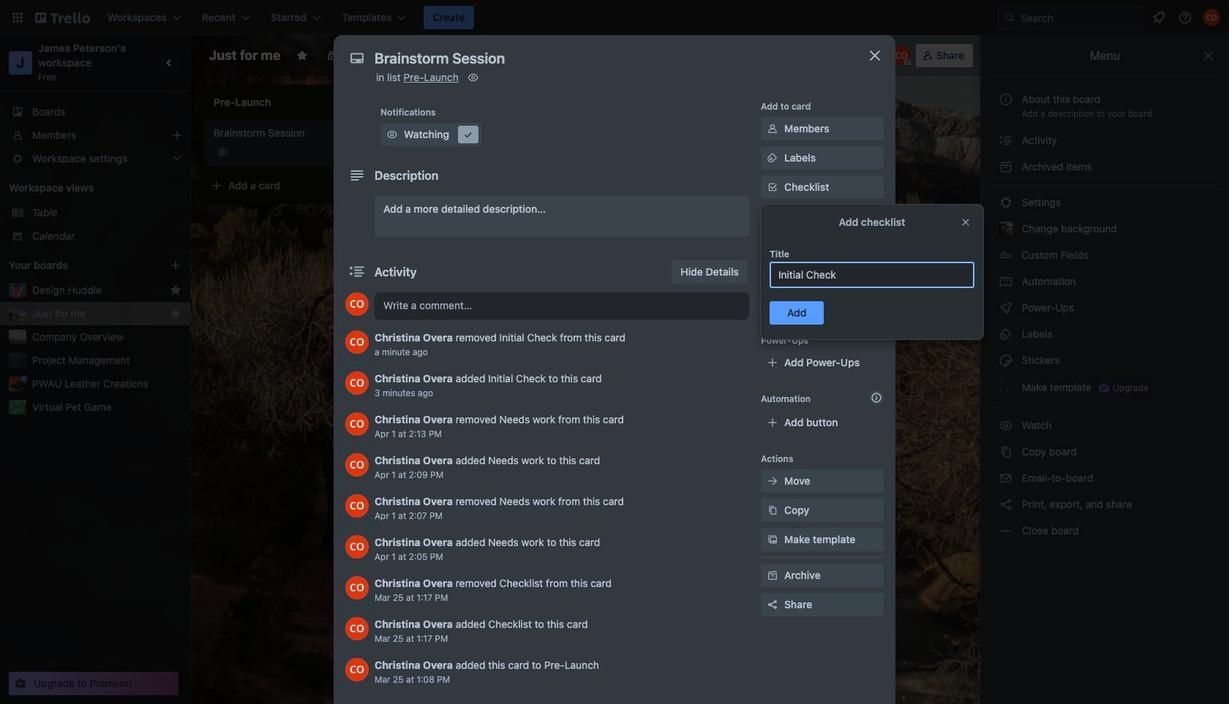 Task type: locate. For each thing, give the bounding box(es) containing it.
starred icon image
[[170, 285, 181, 296], [170, 308, 181, 320]]

None text field
[[367, 45, 850, 72]]

add board image
[[170, 260, 181, 271]]

christina overa (christinaovera) image
[[345, 413, 369, 436], [345, 454, 369, 477], [345, 536, 369, 559], [345, 577, 369, 600], [345, 618, 369, 641]]

2 starred icon image from the top
[[170, 308, 181, 320]]

sm image
[[736, 44, 757, 64], [466, 70, 481, 85], [461, 127, 476, 142], [999, 160, 1014, 174], [999, 195, 1014, 210], [999, 445, 1014, 460], [765, 474, 780, 489], [999, 524, 1014, 539], [765, 569, 780, 583]]

1 vertical spatial starred icon image
[[170, 308, 181, 320]]

christina overa (christinaovera) image
[[1203, 9, 1221, 26], [891, 45, 912, 66], [345, 293, 369, 316], [345, 331, 369, 354], [345, 372, 369, 395], [345, 495, 369, 518], [345, 659, 369, 682]]

4 christina overa (christinaovera) image from the top
[[345, 577, 369, 600]]

primary element
[[0, 0, 1229, 35]]

customize views image
[[458, 48, 473, 63]]

search image
[[1004, 12, 1016, 23]]

sm image
[[765, 121, 780, 136], [385, 127, 400, 142], [999, 133, 1014, 148], [765, 151, 780, 165], [765, 268, 780, 282], [999, 274, 1014, 289], [999, 301, 1014, 315], [999, 327, 1014, 342], [999, 353, 1014, 368], [999, 380, 1014, 394], [999, 419, 1014, 433], [999, 471, 1014, 486], [999, 498, 1014, 512], [765, 503, 780, 518], [765, 533, 780, 547]]

Board name text field
[[202, 44, 288, 67]]

2 christina overa (christinaovera) image from the top
[[345, 454, 369, 477]]

0 vertical spatial starred icon image
[[170, 285, 181, 296]]

open information menu image
[[1178, 10, 1193, 25]]

None text field
[[770, 262, 975, 288]]



Task type: vqa. For each thing, say whether or not it's contained in the screenshot.
fourth Christina Overa (christinaovera) icon from the top of the page
yes



Task type: describe. For each thing, give the bounding box(es) containing it.
0 notifications image
[[1150, 9, 1168, 26]]

Search field
[[1016, 7, 1144, 28]]

create from template… image
[[375, 180, 386, 192]]

your boards with 6 items element
[[9, 257, 148, 274]]

3 christina overa (christinaovera) image from the top
[[345, 536, 369, 559]]

1 starred icon image from the top
[[170, 285, 181, 296]]

Write a comment text field
[[375, 293, 749, 319]]

5 christina overa (christinaovera) image from the top
[[345, 618, 369, 641]]

close popover image
[[960, 217, 972, 228]]

1 christina overa (christinaovera) image from the top
[[345, 413, 369, 436]]

star or unstar board image
[[297, 50, 308, 61]]

close dialog image
[[866, 47, 884, 64]]



